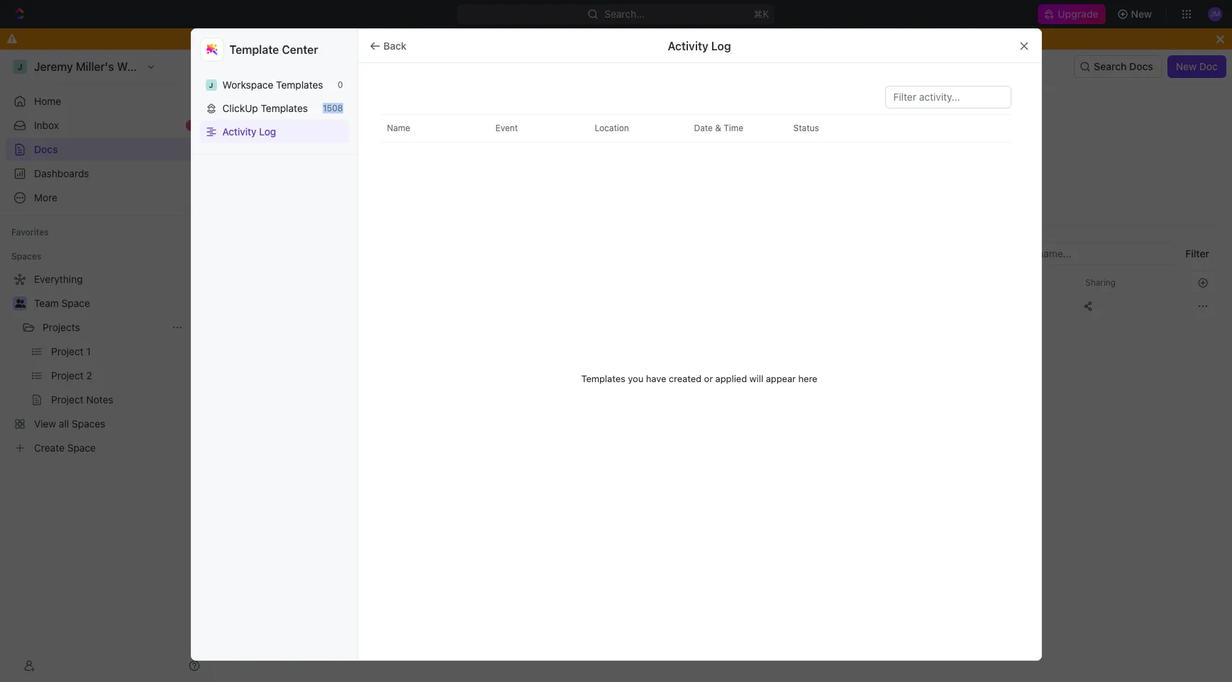 Task type: describe. For each thing, give the bounding box(es) containing it.
workspace
[[222, 79, 273, 91]]

activity log button
[[200, 120, 349, 143]]

recent
[[247, 118, 284, 131]]

sidebar navigation
[[0, 50, 212, 682]]

back
[[383, 39, 407, 51]]

enable
[[686, 33, 718, 45]]

1 cell from the left
[[229, 294, 245, 319]]

Filter activity... text field
[[893, 87, 1003, 108]]

tree inside sidebar navigation
[[6, 268, 206, 460]]

1 horizontal spatial activity log
[[668, 39, 731, 52]]

doc
[[1199, 60, 1218, 72]]

row for sharing row
[[229, 292, 1215, 321]]

spaces
[[11, 251, 41, 262]]

workspace templates
[[222, 79, 323, 91]]

do you want to enable browser notifications? enable hide this
[[466, 33, 766, 45]]

home link
[[6, 90, 206, 113]]

back button
[[364, 34, 415, 57]]

untitled for 1st untitled link from the left
[[267, 144, 303, 156]]

2 cell from the left
[[543, 294, 685, 319]]

hide
[[725, 33, 746, 45]]

4 column header from the left
[[850, 271, 963, 294]]

template center
[[229, 43, 318, 56]]

sharing
[[1085, 277, 1116, 288]]

team space link
[[34, 292, 203, 315]]

upgrade link
[[1038, 4, 1106, 24]]

notifications?
[[613, 33, 676, 45]]

status column header
[[778, 115, 880, 142]]

location
[[595, 123, 629, 133]]

status
[[793, 123, 819, 133]]

search...
[[604, 8, 645, 20]]

want
[[501, 33, 524, 45]]

search docs button
[[1074, 55, 1162, 78]]

upgrade
[[1058, 8, 1098, 20]]

0
[[338, 79, 343, 90]]

0 vertical spatial favorites
[[579, 118, 628, 131]]

search docs
[[1094, 60, 1153, 72]]

2 untitled link from the left
[[906, 139, 1203, 162]]

row for name column header
[[480, 114, 1011, 143]]

sharing table
[[229, 271, 1215, 321]]

4 cell from the left
[[850, 294, 963, 319]]

location column header
[[579, 115, 681, 142]]

shared
[[328, 250, 361, 262]]

project notes
[[599, 144, 661, 156]]

project
[[599, 144, 632, 156]]

2 column header from the left
[[543, 271, 685, 294]]

clickup
[[222, 102, 258, 114]]

date
[[694, 123, 713, 133]]

date & time column header
[[678, 115, 781, 142]]

1508
[[323, 103, 343, 113]]

favorites inside button
[[11, 227, 49, 238]]

&
[[715, 123, 721, 133]]

templates for workspace templates
[[276, 79, 323, 91]]

enable
[[538, 33, 570, 45]]

templates for clickup templates
[[261, 102, 308, 114]]

activity log inside button
[[222, 126, 276, 138]]

new for new
[[1131, 8, 1152, 20]]

name column header
[[381, 115, 483, 142]]

projects link
[[43, 316, 166, 339]]

user group image
[[15, 299, 25, 308]]

to
[[526, 33, 536, 45]]

space
[[61, 297, 90, 309]]



Task type: vqa. For each thing, say whether or not it's contained in the screenshot.
the rightmost 'activity log'
yes



Task type: locate. For each thing, give the bounding box(es) containing it.
1 horizontal spatial untitled
[[932, 144, 968, 156]]

untitled link
[[241, 139, 538, 162], [906, 139, 1203, 162]]

favorites
[[579, 118, 628, 131], [11, 227, 49, 238]]

tree containing team space
[[6, 268, 206, 460]]

1
[[190, 120, 194, 131]]

0 vertical spatial templates
[[276, 79, 323, 91]]

search
[[1094, 60, 1127, 72]]

shared button
[[324, 243, 365, 271]]

1 vertical spatial activity
[[222, 126, 256, 138]]

time
[[724, 123, 743, 133]]

sharing row
[[229, 271, 1215, 294]]

untitled down filter activity... text box
[[932, 144, 968, 156]]

0 vertical spatial log
[[711, 39, 731, 52]]

team space
[[34, 297, 90, 309]]

log left this
[[711, 39, 731, 52]]

row containing event
[[480, 114, 1011, 143]]

date & time
[[694, 123, 743, 133]]

3 cell from the left
[[685, 294, 850, 319]]

new doc
[[1176, 60, 1218, 72]]

1 horizontal spatial activity
[[668, 39, 708, 52]]

center
[[282, 43, 318, 56]]

log inside button
[[259, 126, 276, 138]]

1 vertical spatial new
[[1176, 60, 1197, 72]]

1 horizontal spatial favorites
[[579, 118, 628, 131]]

1 vertical spatial row
[[229, 292, 1215, 321]]

event column header
[[480, 115, 582, 142]]

dashboards link
[[6, 162, 206, 185]]

new left doc at the right of the page
[[1176, 60, 1197, 72]]

favorites up spaces
[[11, 227, 49, 238]]

activity log down clickup
[[222, 126, 276, 138]]

0 vertical spatial row
[[480, 114, 1011, 143]]

2 untitled from the left
[[932, 144, 968, 156]]

activity down clickup
[[222, 126, 256, 138]]

projects
[[43, 321, 80, 333]]

1 untitled link from the left
[[241, 139, 538, 162]]

1 horizontal spatial docs
[[1129, 60, 1153, 72]]

1 horizontal spatial untitled link
[[906, 139, 1203, 162]]

⌘k
[[754, 8, 769, 20]]

docs
[[1129, 60, 1153, 72], [34, 143, 58, 155]]

docs down inbox
[[34, 143, 58, 155]]

column header
[[229, 271, 245, 294], [543, 271, 685, 294], [685, 271, 850, 294], [850, 271, 963, 294]]

0 vertical spatial activity log
[[668, 39, 731, 52]]

5 cell from the left
[[963, 294, 1077, 319]]

untitled down the activity log button
[[267, 144, 303, 156]]

activity
[[668, 39, 708, 52], [222, 126, 256, 138]]

1 untitled from the left
[[267, 144, 303, 156]]

template
[[229, 43, 279, 56]]

new
[[1131, 8, 1152, 20], [1176, 60, 1197, 72]]

1 vertical spatial favorites
[[11, 227, 49, 238]]

docs link
[[6, 138, 206, 161]]

log down clickup templates
[[259, 126, 276, 138]]

0 horizontal spatial activity
[[222, 126, 256, 138]]

1 vertical spatial docs
[[34, 143, 58, 155]]

browser
[[572, 33, 610, 45]]

you
[[481, 33, 498, 45]]

3 column header from the left
[[685, 271, 850, 294]]

cell
[[229, 294, 245, 319], [543, 294, 685, 319], [685, 294, 850, 319], [850, 294, 963, 319], [963, 294, 1077, 319]]

untitled for first untitled link from right
[[932, 144, 968, 156]]

this
[[749, 33, 766, 45]]

grid containing name
[[381, 114, 1018, 643]]

1 vertical spatial templates
[[261, 102, 308, 114]]

new doc button
[[1167, 55, 1226, 78]]

Search by name... text field
[[990, 243, 1168, 265]]

0 horizontal spatial log
[[259, 126, 276, 138]]

0 vertical spatial activity
[[668, 39, 708, 52]]

log
[[711, 39, 731, 52], [259, 126, 276, 138]]

templates
[[276, 79, 323, 91], [261, 102, 308, 114]]

templates down the center
[[276, 79, 323, 91]]

0 vertical spatial new
[[1131, 8, 1152, 20]]

j
[[209, 81, 213, 89]]

grid
[[381, 114, 1018, 643]]

activity inside button
[[222, 126, 256, 138]]

team
[[34, 297, 59, 309]]

activity log
[[668, 39, 731, 52], [222, 126, 276, 138]]

name
[[387, 123, 410, 133]]

favorites up project
[[579, 118, 628, 131]]

favorites button
[[6, 224, 54, 241]]

clickup templates
[[222, 102, 308, 114]]

inbox
[[34, 119, 59, 131]]

1 horizontal spatial log
[[711, 39, 731, 52]]

docs inside button
[[1129, 60, 1153, 72]]

activity log left this
[[668, 39, 731, 52]]

0 horizontal spatial docs
[[34, 143, 58, 155]]

new for new doc
[[1176, 60, 1197, 72]]

untitled
[[267, 144, 303, 156], [932, 144, 968, 156]]

home
[[34, 95, 61, 107]]

project notes link
[[574, 139, 871, 162]]

1 column header from the left
[[229, 271, 245, 294]]

0 horizontal spatial new
[[1131, 8, 1152, 20]]

activity left hide
[[668, 39, 708, 52]]

1 vertical spatial log
[[259, 126, 276, 138]]

1 horizontal spatial new
[[1176, 60, 1197, 72]]

notes
[[634, 144, 661, 156]]

0 horizontal spatial untitled link
[[241, 139, 538, 162]]

0 horizontal spatial untitled
[[267, 144, 303, 156]]

event
[[495, 123, 518, 133]]

tree
[[6, 268, 206, 460]]

dashboards
[[34, 167, 89, 179]]

new up the search docs
[[1131, 8, 1152, 20]]

jeremy miller's workspace, , element
[[205, 79, 217, 90]]

docs inside sidebar navigation
[[34, 143, 58, 155]]

templates up recent
[[261, 102, 308, 114]]

row
[[480, 114, 1011, 143], [229, 292, 1215, 321]]

new button
[[1111, 3, 1160, 26]]

0 horizontal spatial favorites
[[11, 227, 49, 238]]

1 vertical spatial activity log
[[222, 126, 276, 138]]

docs right search at the top right of the page
[[1129, 60, 1153, 72]]

0 vertical spatial docs
[[1129, 60, 1153, 72]]

0 horizontal spatial activity log
[[222, 126, 276, 138]]

do
[[466, 33, 479, 45]]



